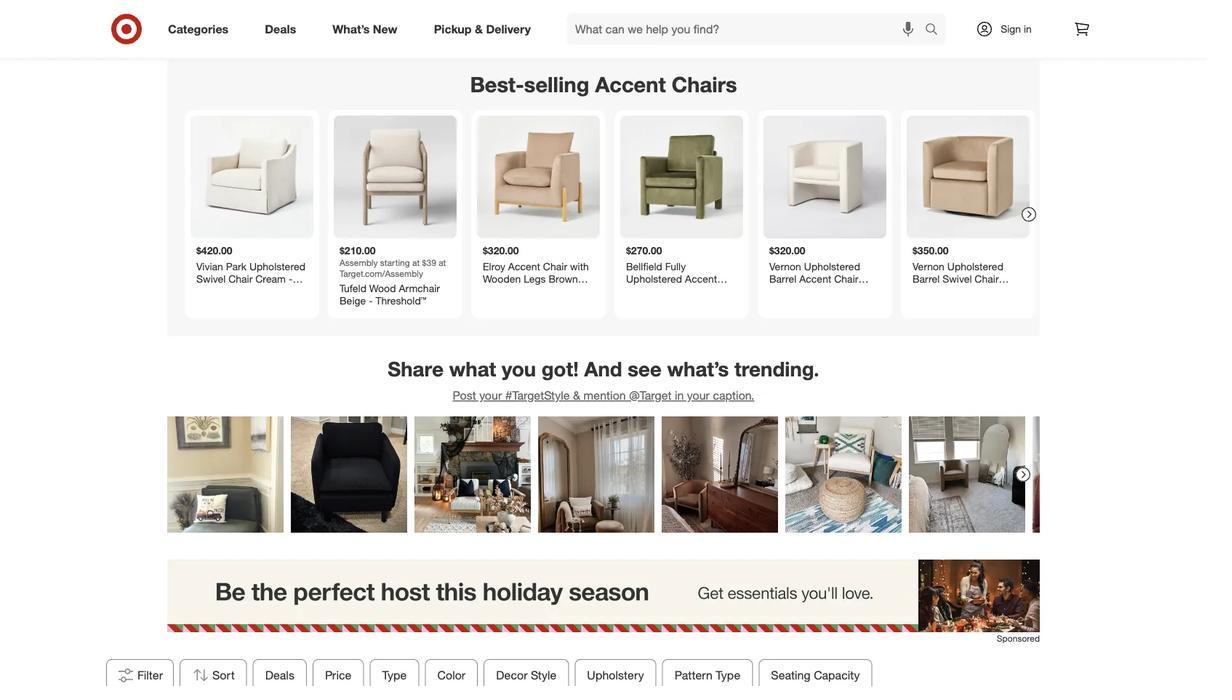 Task type: describe. For each thing, give the bounding box(es) containing it.
price button
[[313, 660, 364, 687]]

armless
[[495, 29, 532, 42]]

user image by @lifewrenarae image
[[910, 417, 1026, 533]]

user image by @adendyut image
[[167, 417, 284, 533]]

sign in
[[1001, 23, 1032, 35]]

elroy accent chair with wooden legs brown velvet - threshold™ designed with studio mcgee image
[[477, 116, 600, 239]]

style
[[531, 669, 557, 683]]

armchair
[[399, 282, 440, 295]]

filter
[[138, 669, 163, 683]]

$270.00 link
[[621, 116, 744, 313]]

user image by @janib2191 image
[[291, 417, 408, 533]]

0 vertical spatial in
[[1025, 23, 1032, 35]]

2 $320.00 link from the left
[[764, 116, 887, 313]]

best-
[[470, 72, 525, 98]]

user image by @alyssajaclynhome image
[[662, 417, 779, 533]]

2 at from the left
[[439, 257, 446, 268]]

assembly
[[340, 257, 378, 268]]

search
[[919, 23, 954, 38]]

search button
[[919, 13, 954, 48]]

swivel chairs link
[[604, 0, 753, 43]]

bellfield fully upholstered accent chair olive green velvet (fa) - threshold™ designed with studio mcgee image
[[621, 116, 744, 239]]

post
[[453, 389, 476, 403]]

seating capacity button
[[759, 660, 873, 687]]

arm chairs link
[[307, 0, 455, 43]]

chairs for swivel chairs
[[680, 29, 709, 42]]

chairs inside carousel region
[[672, 72, 738, 98]]

user image by @flowers.and.prosecco image
[[1033, 417, 1150, 533]]

1 your from the left
[[480, 389, 502, 403]]

caption.
[[713, 389, 755, 403]]

what's
[[668, 357, 729, 382]]

arm chairs
[[355, 29, 406, 42]]

upholstery
[[588, 669, 645, 683]]

swivel chairs
[[648, 29, 709, 42]]

decor style
[[497, 669, 557, 683]]

vernon upholstered barrel accent chair natural linen - threshold™ designed with studio mcgee image
[[764, 116, 887, 239]]

got!
[[542, 357, 579, 382]]

swivel
[[648, 29, 677, 42]]

trending.
[[735, 357, 820, 382]]

$420.00
[[196, 244, 233, 257]]

what's
[[333, 22, 370, 36]]

armless chairs
[[495, 29, 564, 42]]

accent
[[596, 72, 666, 98]]

sort
[[213, 669, 235, 683]]

pattern type button
[[663, 660, 753, 687]]

tufeld
[[340, 282, 367, 295]]

post your #targetstyle & mention @target in your caption. link
[[453, 389, 755, 403]]

deals button
[[253, 660, 307, 687]]

decor
[[497, 669, 528, 683]]

carousel region
[[167, 60, 1041, 348]]

-
[[369, 295, 373, 307]]

in inside share what you got! and see what's trending. post your #targetstyle & mention @target in your caption.
[[675, 389, 684, 403]]

& inside 'link'
[[475, 22, 483, 36]]

user image by @itslanejo image
[[786, 417, 902, 533]]

what's new link
[[320, 13, 416, 45]]

best-selling accent chairs
[[470, 72, 738, 98]]

target.com/assembly
[[340, 268, 423, 279]]

sort button
[[180, 660, 247, 687]]

tufeld wood armchair beige - threshold™ image
[[334, 116, 457, 239]]

arm
[[355, 29, 374, 42]]

$210.00 assembly starting at $39 at target.com/assembly tufeld wood armchair beige - threshold™
[[340, 244, 446, 307]]

categories link
[[156, 13, 247, 45]]

what's new
[[333, 22, 398, 36]]

armless chairs link
[[455, 0, 604, 43]]

$350.00
[[913, 244, 949, 257]]

sign
[[1001, 23, 1022, 35]]

categories
[[168, 22, 229, 36]]

new
[[373, 22, 398, 36]]



Task type: vqa. For each thing, say whether or not it's contained in the screenshot.
Trending.
yes



Task type: locate. For each thing, give the bounding box(es) containing it.
1 horizontal spatial your
[[688, 389, 710, 403]]

pickup & delivery
[[434, 22, 531, 36]]

chairs for armless chairs
[[535, 29, 564, 42]]

& right pickup
[[475, 22, 483, 36]]

$210.00
[[340, 244, 376, 257]]

in
[[1025, 23, 1032, 35], [675, 389, 684, 403]]

0 vertical spatial deals
[[265, 22, 296, 36]]

type inside button
[[382, 669, 407, 683]]

chairs for arm chairs
[[377, 29, 406, 42]]

in right sign
[[1025, 23, 1032, 35]]

& left mention
[[573, 389, 581, 403]]

$270.00
[[627, 244, 663, 257]]

$420.00 link
[[191, 116, 314, 313]]

advertisement region
[[167, 560, 1041, 633]]

sign in link
[[964, 13, 1055, 45]]

0 horizontal spatial $320.00
[[483, 244, 519, 257]]

deals for 'deals' button
[[265, 669, 295, 683]]

upholstery button
[[575, 660, 657, 687]]

0 horizontal spatial in
[[675, 389, 684, 403]]

selling
[[525, 72, 590, 98]]

1 vertical spatial in
[[675, 389, 684, 403]]

2 type from the left
[[716, 669, 741, 683]]

1 vertical spatial &
[[573, 389, 581, 403]]

color
[[438, 669, 466, 683]]

capacity
[[814, 669, 861, 683]]

your down what's
[[688, 389, 710, 403]]

0 vertical spatial &
[[475, 22, 483, 36]]

beige
[[340, 295, 366, 307]]

$39
[[422, 257, 436, 268]]

1 vertical spatial deals
[[265, 669, 295, 683]]

@target
[[630, 389, 672, 403]]

1 horizontal spatial type
[[716, 669, 741, 683]]

decor style button
[[484, 660, 569, 687]]

&
[[475, 22, 483, 36], [573, 389, 581, 403]]

threshold™
[[376, 295, 427, 307]]

you
[[502, 357, 536, 382]]

deals inside button
[[265, 669, 295, 683]]

your
[[480, 389, 502, 403], [688, 389, 710, 403]]

vernon upholstered barrel swivel chair light brown velvet - threshold™ designed with studio mcgee image
[[907, 116, 1030, 239]]

1 at from the left
[[413, 257, 420, 268]]

chairs
[[377, 29, 406, 42], [535, 29, 564, 42], [680, 29, 709, 42], [672, 72, 738, 98]]

chairs down the swivel chairs
[[672, 72, 738, 98]]

pattern
[[675, 669, 713, 683]]

pattern type
[[675, 669, 741, 683]]

#targetstyle
[[506, 389, 570, 403]]

wood
[[370, 282, 396, 295]]

0 horizontal spatial $320.00 link
[[477, 116, 600, 313]]

type
[[382, 669, 407, 683], [716, 669, 741, 683]]

& inside share what you got! and see what's trending. post your #targetstyle & mention @target in your caption.
[[573, 389, 581, 403]]

$320.00 for the elroy accent chair with wooden legs brown velvet - threshold™ designed with studio mcgee image at top left
[[483, 244, 519, 257]]

seating capacity
[[772, 669, 861, 683]]

1 $320.00 from the left
[[483, 244, 519, 257]]

at left $39
[[413, 257, 420, 268]]

deals for deals link
[[265, 22, 296, 36]]

1 $320.00 link from the left
[[477, 116, 600, 313]]

pickup
[[434, 22, 472, 36]]

What can we help you find? suggestions appear below search field
[[567, 13, 929, 45]]

seating
[[772, 669, 811, 683]]

share
[[388, 357, 444, 382]]

$320.00 link
[[477, 116, 600, 313], [764, 116, 887, 313]]

type right price
[[382, 669, 407, 683]]

1 horizontal spatial $320.00
[[770, 244, 806, 257]]

pickup & delivery link
[[422, 13, 549, 45]]

$350.00 link
[[907, 116, 1030, 313]]

2 $320.00 from the left
[[770, 244, 806, 257]]

filter button
[[106, 660, 174, 687]]

at
[[413, 257, 420, 268], [439, 257, 446, 268]]

0 horizontal spatial at
[[413, 257, 420, 268]]

user image by @inloveonorchard image
[[538, 417, 655, 533]]

type button
[[370, 660, 420, 687]]

share what you got! and see what's trending. post your #targetstyle & mention @target in your caption.
[[388, 357, 820, 403]]

user image by @rokthehome image
[[415, 417, 531, 533]]

chairs right arm
[[377, 29, 406, 42]]

1 horizontal spatial &
[[573, 389, 581, 403]]

deals
[[265, 22, 296, 36], [265, 669, 295, 683]]

deals left what's
[[265, 22, 296, 36]]

price
[[325, 669, 352, 683]]

1 horizontal spatial in
[[1025, 23, 1032, 35]]

0 horizontal spatial type
[[382, 669, 407, 683]]

deals right the sort
[[265, 669, 295, 683]]

chairs inside arm chairs link
[[377, 29, 406, 42]]

delivery
[[486, 22, 531, 36]]

in right @target
[[675, 389, 684, 403]]

see
[[628, 357, 662, 382]]

chairs right swivel
[[680, 29, 709, 42]]

sponsored
[[998, 634, 1041, 645]]

mention
[[584, 389, 626, 403]]

0 horizontal spatial &
[[475, 22, 483, 36]]

$320.00 for vernon upholstered barrel accent chair natural linen - threshold™ designed with studio mcgee image
[[770, 244, 806, 257]]

chairs right the armless
[[535, 29, 564, 42]]

1 deals from the top
[[265, 22, 296, 36]]

at right $39
[[439, 257, 446, 268]]

color button
[[425, 660, 478, 687]]

starting
[[380, 257, 410, 268]]

1 horizontal spatial at
[[439, 257, 446, 268]]

1 type from the left
[[382, 669, 407, 683]]

chairs inside armless chairs link
[[535, 29, 564, 42]]

1 horizontal spatial $320.00 link
[[764, 116, 887, 313]]

and
[[585, 357, 623, 382]]

deals link
[[253, 13, 315, 45]]

type inside button
[[716, 669, 741, 683]]

2 your from the left
[[688, 389, 710, 403]]

vivian park upholstered swivel chair cream - threshold™ designed with studio mcgee image
[[191, 116, 314, 239]]

type right pattern
[[716, 669, 741, 683]]

your right post
[[480, 389, 502, 403]]

0 horizontal spatial your
[[480, 389, 502, 403]]

chairs inside swivel chairs link
[[680, 29, 709, 42]]

$320.00
[[483, 244, 519, 257], [770, 244, 806, 257]]

what
[[449, 357, 496, 382]]

2 deals from the top
[[265, 669, 295, 683]]



